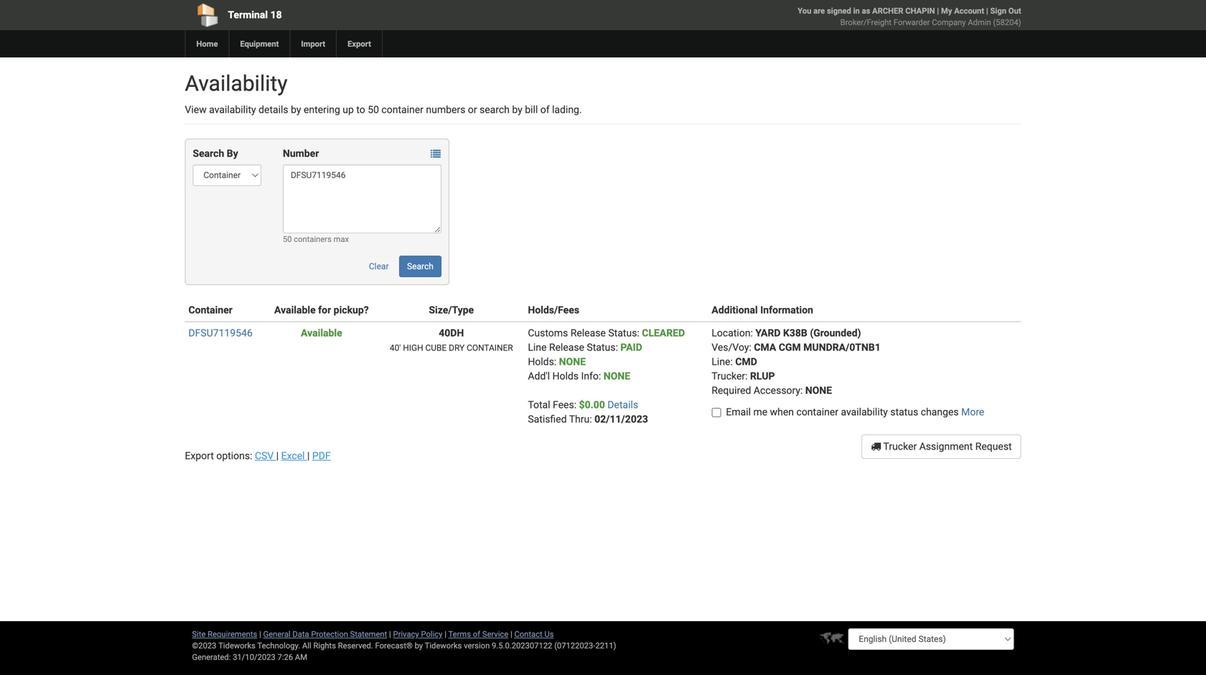 Task type: vqa. For each thing, say whether or not it's contained in the screenshot.
the (grounded)
yes



Task type: locate. For each thing, give the bounding box(es) containing it.
container
[[467, 343, 513, 353]]

1 horizontal spatial container
[[797, 406, 839, 418]]

dry
[[449, 343, 465, 353]]

search for search
[[407, 261, 434, 272]]

search
[[480, 104, 510, 116]]

available down available for pickup?
[[301, 327, 342, 339]]

available for available for pickup?
[[274, 304, 316, 316]]

required
[[712, 385, 752, 397]]

when
[[770, 406, 794, 418]]

| left general in the left of the page
[[259, 630, 261, 639]]

of
[[541, 104, 550, 116], [473, 630, 481, 639]]

31/10/2023
[[233, 653, 276, 662]]

of inside site requirements | general data protection statement | privacy policy | terms of service | contact us ©2023 tideworks technology. all rights reserved. forecast® by tideworks version 9.5.0.202307122 (07122023-2211) generated: 31/10/2023 7:26 am
[[473, 630, 481, 639]]

9.5.0.202307122
[[492, 641, 553, 650]]

cleared
[[642, 327, 685, 339]]

status
[[891, 406, 919, 418]]

terms
[[449, 630, 471, 639]]

mundra/0tnb1
[[804, 342, 881, 353]]

home
[[196, 39, 218, 48]]

availability
[[209, 104, 256, 116], [841, 406, 889, 418]]

status
[[609, 327, 637, 339], [587, 342, 616, 353]]

1 horizontal spatial search
[[407, 261, 434, 272]]

service
[[483, 630, 509, 639]]

: left 'paid'
[[616, 342, 618, 353]]

data
[[293, 630, 309, 639]]

status up 'paid'
[[609, 327, 637, 339]]

or
[[468, 104, 477, 116]]

1 horizontal spatial 50
[[368, 104, 379, 116]]

changes
[[921, 406, 959, 418]]

line:
[[712, 356, 733, 368]]

release down customs
[[549, 342, 585, 353]]

©2023 tideworks
[[192, 641, 256, 650]]

container right to
[[382, 104, 424, 116]]

paid
[[621, 342, 643, 353]]

none inside location : yard k38b (grounded) ves/voy: cma cgm mundra/0tnb1 line: cmd trucker: rlup required accessory : none
[[806, 385, 833, 397]]

(58204)
[[994, 18, 1022, 27]]

1 horizontal spatial export
[[348, 39, 371, 48]]

availability up "truck" image
[[841, 406, 889, 418]]

cma
[[754, 342, 777, 353]]

none right accessory
[[806, 385, 833, 397]]

0 horizontal spatial search
[[193, 148, 224, 159]]

you
[[798, 6, 812, 15]]

0 horizontal spatial availability
[[209, 104, 256, 116]]

cube
[[426, 343, 447, 353]]

archer
[[873, 6, 904, 15]]

search right clear
[[407, 261, 434, 272]]

me
[[754, 406, 768, 418]]

1 horizontal spatial by
[[415, 641, 423, 650]]

pdf link
[[312, 450, 331, 462]]

availability down availability
[[209, 104, 256, 116]]

privacy
[[393, 630, 419, 639]]

2 horizontal spatial none
[[806, 385, 833, 397]]

2 vertical spatial none
[[806, 385, 833, 397]]

contact us link
[[515, 630, 554, 639]]

add'l
[[528, 370, 550, 382]]

none right info:
[[604, 370, 631, 382]]

by left bill
[[512, 104, 523, 116]]

protection
[[311, 630, 348, 639]]

availability
[[185, 71, 288, 96]]

bill
[[525, 104, 538, 116]]

as
[[862, 6, 871, 15]]

0 vertical spatial available
[[274, 304, 316, 316]]

: down cgm
[[801, 385, 803, 397]]

0 vertical spatial of
[[541, 104, 550, 116]]

1 vertical spatial none
[[604, 370, 631, 382]]

0 vertical spatial container
[[382, 104, 424, 116]]

search inside button
[[407, 261, 434, 272]]

50 right to
[[368, 104, 379, 116]]

0 horizontal spatial of
[[473, 630, 481, 639]]

export left options:
[[185, 450, 214, 462]]

1 vertical spatial 50
[[283, 235, 292, 244]]

0 vertical spatial 50
[[368, 104, 379, 116]]

0 vertical spatial search
[[193, 148, 224, 159]]

1 vertical spatial of
[[473, 630, 481, 639]]

cmd
[[736, 356, 758, 368]]

1 vertical spatial available
[[301, 327, 342, 339]]

export down terminal 18 link on the left of page
[[348, 39, 371, 48]]

of up "version"
[[473, 630, 481, 639]]

40'
[[390, 343, 401, 353]]

reserved.
[[338, 641, 373, 650]]

forecast®
[[375, 641, 413, 650]]

by inside site requirements | general data protection statement | privacy policy | terms of service | contact us ©2023 tideworks technology. all rights reserved. forecast® by tideworks version 9.5.0.202307122 (07122023-2211) generated: 31/10/2023 7:26 am
[[415, 641, 423, 650]]

are
[[814, 6, 826, 15]]

view
[[185, 104, 207, 116]]

7:26
[[278, 653, 293, 662]]

none up holds
[[559, 356, 586, 368]]

available for available
[[301, 327, 342, 339]]

by down privacy policy link
[[415, 641, 423, 650]]

available left for
[[274, 304, 316, 316]]

release right customs
[[571, 327, 606, 339]]

export for export options: csv | excel | pdf
[[185, 450, 214, 462]]

2211)
[[596, 641, 617, 650]]

holds
[[553, 370, 579, 382]]

for
[[318, 304, 331, 316]]

| right csv
[[276, 450, 279, 462]]

50
[[368, 104, 379, 116], [283, 235, 292, 244]]

excel link
[[281, 450, 307, 462]]

02/11/2023
[[595, 413, 649, 425]]

options:
[[216, 450, 253, 462]]

1 horizontal spatial none
[[604, 370, 631, 382]]

container right when
[[797, 406, 839, 418]]

1 vertical spatial export
[[185, 450, 214, 462]]

clear button
[[361, 256, 397, 277]]

0 horizontal spatial export
[[185, 450, 214, 462]]

holds/fees
[[528, 304, 580, 316]]

1 horizontal spatial availability
[[841, 406, 889, 418]]

admin
[[969, 18, 992, 27]]

(grounded)
[[810, 327, 862, 339]]

terms of service link
[[449, 630, 509, 639]]

k38b
[[784, 327, 808, 339]]

trucker
[[884, 441, 917, 453]]

technology.
[[258, 641, 300, 650]]

max
[[334, 235, 349, 244]]

search
[[193, 148, 224, 159], [407, 261, 434, 272]]

0 vertical spatial status
[[609, 327, 637, 339]]

pickup?
[[334, 304, 369, 316]]

request
[[976, 441, 1013, 453]]

None checkbox
[[712, 408, 721, 417]]

customs
[[528, 327, 568, 339]]

thru:
[[569, 413, 592, 425]]

total
[[528, 399, 551, 411]]

status left 'paid'
[[587, 342, 616, 353]]

search left by
[[193, 148, 224, 159]]

0 horizontal spatial container
[[382, 104, 424, 116]]

0 vertical spatial export
[[348, 39, 371, 48]]

search by
[[193, 148, 238, 159]]

privacy policy link
[[393, 630, 443, 639]]

export options: csv | excel | pdf
[[185, 450, 331, 462]]

1 horizontal spatial of
[[541, 104, 550, 116]]

50 left containers
[[283, 235, 292, 244]]

high
[[403, 343, 424, 353]]

terminal 18
[[228, 9, 282, 21]]

0 horizontal spatial none
[[559, 356, 586, 368]]

of right bill
[[541, 104, 550, 116]]

:
[[637, 327, 640, 339], [751, 327, 753, 339], [616, 342, 618, 353], [801, 385, 803, 397]]

1 vertical spatial search
[[407, 261, 434, 272]]

by right details
[[291, 104, 301, 116]]

signed
[[828, 6, 852, 15]]



Task type: describe. For each thing, give the bounding box(es) containing it.
export link
[[336, 30, 382, 57]]

information
[[761, 304, 814, 316]]

policy
[[421, 630, 443, 639]]

dfsu7119546 link
[[189, 327, 253, 339]]

| up forecast®
[[389, 630, 391, 639]]

you are signed in as archer chapin | my account | sign out broker/freight forwarder company admin (58204)
[[798, 6, 1022, 27]]

location
[[712, 327, 751, 339]]

terminal 18 link
[[185, 0, 521, 30]]

0 vertical spatial none
[[559, 356, 586, 368]]

1 vertical spatial status
[[587, 342, 616, 353]]

view availability details by entering up to 50 container numbers or search by bill of lading.
[[185, 104, 582, 116]]

equipment
[[240, 39, 279, 48]]

info:
[[582, 370, 601, 382]]

assignment
[[920, 441, 973, 453]]

: left yard
[[751, 327, 753, 339]]

sign out link
[[991, 6, 1022, 15]]

$0.00
[[579, 399, 605, 411]]

us
[[545, 630, 554, 639]]

lading.
[[552, 104, 582, 116]]

account
[[955, 6, 985, 15]]

terminal
[[228, 9, 268, 21]]

line
[[528, 342, 547, 353]]

broker/freight
[[841, 18, 892, 27]]

accessory
[[754, 385, 801, 397]]

import
[[301, 39, 326, 48]]

1 vertical spatial container
[[797, 406, 839, 418]]

2 horizontal spatial by
[[512, 104, 523, 116]]

version
[[464, 641, 490, 650]]

home link
[[185, 30, 229, 57]]

numbers
[[426, 104, 466, 116]]

cgm
[[779, 342, 801, 353]]

| left "sign"
[[987, 6, 989, 15]]

| left "my"
[[938, 6, 940, 15]]

clear
[[369, 261, 389, 272]]

import link
[[290, 30, 336, 57]]

company
[[933, 18, 967, 27]]

0 horizontal spatial by
[[291, 104, 301, 116]]

show list image
[[431, 149, 441, 159]]

pdf
[[312, 450, 331, 462]]

my
[[942, 6, 953, 15]]

additional information
[[712, 304, 814, 316]]

| up tideworks at the bottom of the page
[[445, 630, 447, 639]]

up
[[343, 104, 354, 116]]

| up "9.5.0.202307122"
[[511, 630, 513, 639]]

csv link
[[255, 450, 276, 462]]

size/type
[[429, 304, 474, 316]]

Number text field
[[283, 165, 442, 233]]

truck image
[[872, 441, 882, 452]]

40dh 40' high cube dry container
[[390, 327, 513, 353]]

holds:
[[528, 356, 557, 368]]

1 vertical spatial release
[[549, 342, 585, 353]]

customs release status : cleared line release status : paid holds: none add'l holds info: none
[[528, 327, 685, 382]]

total fees: $0.00 details satisfied thru: 02/11/2023
[[528, 399, 649, 425]]

containers
[[294, 235, 332, 244]]

40dh
[[439, 327, 464, 339]]

fees:
[[553, 399, 577, 411]]

: up 'paid'
[[637, 327, 640, 339]]

50 containers max
[[283, 235, 349, 244]]

chapin
[[906, 6, 936, 15]]

| left pdf 'link'
[[307, 450, 310, 462]]

csv
[[255, 450, 274, 462]]

0 horizontal spatial 50
[[283, 235, 292, 244]]

0 vertical spatial availability
[[209, 104, 256, 116]]

statement
[[350, 630, 387, 639]]

details
[[259, 104, 289, 116]]

1 vertical spatial availability
[[841, 406, 889, 418]]

general data protection statement link
[[263, 630, 387, 639]]

equipment link
[[229, 30, 290, 57]]

ves/voy:
[[712, 342, 752, 353]]

forwarder
[[894, 18, 931, 27]]

18
[[271, 9, 282, 21]]

yard
[[756, 327, 781, 339]]

satisfied
[[528, 413, 567, 425]]

0 vertical spatial release
[[571, 327, 606, 339]]

general
[[263, 630, 291, 639]]

dfsu7119546
[[189, 327, 253, 339]]

my account link
[[942, 6, 985, 15]]

more link
[[962, 406, 985, 418]]

contact
[[515, 630, 543, 639]]

entering
[[304, 104, 340, 116]]

out
[[1009, 6, 1022, 15]]

search for search by
[[193, 148, 224, 159]]

rlup
[[751, 370, 775, 382]]

(07122023-
[[555, 641, 596, 650]]

site requirements link
[[192, 630, 257, 639]]

export for export
[[348, 39, 371, 48]]

by
[[227, 148, 238, 159]]

requirements
[[208, 630, 257, 639]]



